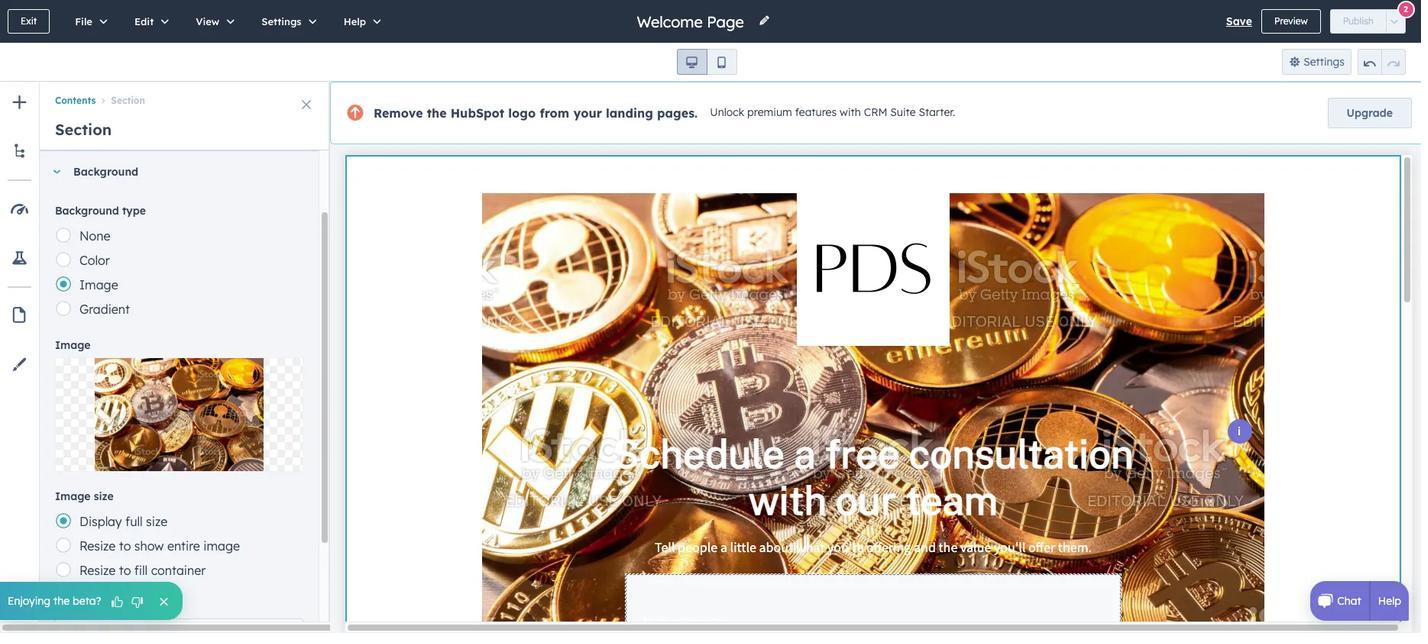 Task type: locate. For each thing, give the bounding box(es) containing it.
section down contents at the top left of the page
[[55, 120, 112, 139]]

group down the publish 'group'
[[1358, 49, 1406, 75]]

1 vertical spatial to
[[119, 563, 131, 578]]

group
[[677, 49, 737, 75], [1358, 49, 1406, 75]]

settings button
[[246, 0, 328, 43], [1282, 49, 1352, 75]]

contents button
[[55, 95, 96, 106]]

beta?
[[73, 594, 101, 608]]

1 vertical spatial section
[[55, 120, 112, 139]]

to left show
[[119, 539, 131, 554]]

1 vertical spatial the
[[54, 594, 70, 608]]

2 group from the left
[[1358, 49, 1406, 75]]

1 vertical spatial size
[[146, 514, 167, 530]]

features
[[795, 106, 837, 119]]

background
[[73, 165, 138, 179], [55, 204, 119, 218]]

thumbsup image
[[110, 596, 124, 610]]

help button
[[328, 0, 392, 43]]

save button
[[1226, 12, 1252, 31]]

0 vertical spatial settings
[[262, 15, 302, 28]]

resize up enjoying the beta? button
[[79, 563, 116, 578]]

entire
[[167, 539, 200, 554]]

your
[[573, 105, 602, 121]]

1 horizontal spatial settings button
[[1282, 49, 1352, 75]]

1 to from the top
[[119, 539, 131, 554]]

resize for resize to show entire image
[[79, 539, 116, 554]]

None field
[[635, 11, 749, 32]]

2 resize from the top
[[79, 563, 116, 578]]

logo
[[508, 105, 536, 121]]

settings down preview button
[[1304, 55, 1345, 69]]

0 vertical spatial section
[[111, 95, 145, 106]]

1 horizontal spatial group
[[1358, 49, 1406, 75]]

settings
[[262, 15, 302, 28], [1304, 55, 1345, 69]]

0 horizontal spatial help
[[344, 15, 366, 28]]

0 horizontal spatial settings
[[262, 15, 302, 28]]

view
[[196, 15, 220, 28]]

preview button
[[1261, 9, 1321, 34]]

1 vertical spatial resize
[[79, 563, 116, 578]]

size right full
[[146, 514, 167, 530]]

group up unlock in the top of the page
[[677, 49, 737, 75]]

help
[[344, 15, 366, 28], [1378, 594, 1401, 608]]

1 horizontal spatial the
[[427, 105, 447, 121]]

show
[[134, 539, 164, 554]]

1 vertical spatial help
[[1378, 594, 1401, 608]]

section
[[111, 95, 145, 106], [55, 120, 112, 139]]

the right remove
[[427, 105, 447, 121]]

unlock premium features with crm suite starter.
[[710, 106, 955, 119]]

publish button
[[1330, 9, 1387, 34]]

0 vertical spatial to
[[119, 539, 131, 554]]

1 horizontal spatial help
[[1378, 594, 1401, 608]]

0 vertical spatial help
[[344, 15, 366, 28]]

hubspot
[[451, 105, 504, 121]]

publish group
[[1330, 9, 1406, 34]]

background up none
[[55, 204, 119, 218]]

1 horizontal spatial settings
[[1304, 55, 1345, 69]]

fill
[[134, 563, 148, 578]]

with
[[840, 106, 861, 119]]

settings right the view button
[[262, 15, 302, 28]]

premium
[[747, 106, 792, 119]]

background inside dropdown button
[[73, 165, 138, 179]]

0 vertical spatial settings button
[[246, 0, 328, 43]]

image
[[79, 277, 118, 293], [55, 338, 91, 352], [55, 490, 91, 504], [55, 600, 91, 614]]

1 horizontal spatial size
[[146, 514, 167, 530]]

enjoying
[[8, 594, 51, 608]]

upgrade
[[1347, 106, 1393, 120]]

image size
[[55, 490, 114, 504]]

2 to from the top
[[119, 563, 131, 578]]

size
[[94, 490, 114, 504], [146, 514, 167, 530]]

section right contents at the top left of the page
[[111, 95, 145, 106]]

color
[[79, 253, 110, 268]]

resize for resize to fill container
[[79, 563, 116, 578]]

publish
[[1343, 15, 1374, 27]]

the
[[427, 105, 447, 121], [54, 594, 70, 608]]

navigation
[[40, 82, 330, 109]]

file
[[75, 15, 92, 28]]

pages.
[[657, 105, 698, 121]]

0 horizontal spatial group
[[677, 49, 737, 75]]

image alignment
[[55, 600, 147, 614]]

0 vertical spatial the
[[427, 105, 447, 121]]

1 vertical spatial settings button
[[1282, 49, 1352, 75]]

to for fill
[[119, 563, 131, 578]]

enjoying the beta?
[[8, 594, 101, 608]]

view button
[[180, 0, 246, 43]]

unlock
[[710, 106, 744, 119]]

resize to show entire image
[[79, 539, 240, 554]]

0 vertical spatial size
[[94, 490, 114, 504]]

1 resize from the top
[[79, 539, 116, 554]]

the left beta?
[[54, 594, 70, 608]]

to
[[119, 539, 131, 554], [119, 563, 131, 578]]

the inside enjoying the beta? button
[[54, 594, 70, 608]]

suite
[[890, 106, 916, 119]]

0 horizontal spatial the
[[54, 594, 70, 608]]

1 vertical spatial background
[[55, 204, 119, 218]]

resize
[[79, 539, 116, 554], [79, 563, 116, 578]]

upgrade link
[[1328, 98, 1412, 128]]

size up display
[[94, 490, 114, 504]]

background for background type
[[55, 204, 119, 218]]

image
[[203, 539, 240, 554]]

to left the fill
[[119, 563, 131, 578]]

0 horizontal spatial settings button
[[246, 0, 328, 43]]

0 vertical spatial background
[[73, 165, 138, 179]]

background up background type
[[73, 165, 138, 179]]

alignment
[[94, 600, 147, 614]]

crm
[[864, 106, 887, 119]]

edit button
[[118, 0, 180, 43]]

resize down display
[[79, 539, 116, 554]]

0 vertical spatial resize
[[79, 539, 116, 554]]



Task type: vqa. For each thing, say whether or not it's contained in the screenshot.
View property history's history
no



Task type: describe. For each thing, give the bounding box(es) containing it.
edit
[[134, 15, 154, 28]]

size inside "image size" "element"
[[146, 514, 167, 530]]

file button
[[59, 0, 118, 43]]

navigation containing contents
[[40, 82, 330, 109]]

display full size
[[79, 514, 167, 530]]

thumbsdown image
[[130, 596, 144, 610]]

close image
[[302, 100, 311, 109]]

background for background
[[73, 165, 138, 179]]

save
[[1226, 15, 1252, 28]]

landing
[[606, 105, 653, 121]]

image size element
[[55, 509, 303, 582]]

resize to fill container
[[79, 563, 206, 578]]

the for beta?
[[54, 594, 70, 608]]

preview
[[1274, 15, 1308, 27]]

none
[[79, 228, 110, 244]]

exit link
[[8, 9, 50, 34]]

image right enjoying
[[55, 600, 91, 614]]

section inside navigation
[[111, 95, 145, 106]]

image down the color on the top of page
[[79, 277, 118, 293]]

background type
[[55, 204, 146, 218]]

image down gradient
[[55, 338, 91, 352]]

to for show
[[119, 539, 131, 554]]

container
[[151, 563, 206, 578]]

exit
[[21, 15, 37, 27]]

section button
[[96, 95, 145, 106]]

starter.
[[919, 106, 955, 119]]

replace button
[[55, 358, 303, 472]]

from
[[540, 105, 569, 121]]

chat
[[1337, 594, 1361, 608]]

image up display
[[55, 490, 91, 504]]

type
[[122, 204, 146, 218]]

2
[[1404, 3, 1408, 14]]

caret image
[[52, 170, 61, 174]]

remove
[[374, 105, 423, 121]]

display
[[79, 514, 122, 530]]

help inside button
[[344, 15, 366, 28]]

enjoying the beta? button
[[0, 582, 182, 620]]

contents
[[55, 95, 96, 106]]

0 horizontal spatial size
[[94, 490, 114, 504]]

replace
[[159, 408, 199, 422]]

full
[[125, 514, 143, 530]]

the for hubspot
[[427, 105, 447, 121]]

1 group from the left
[[677, 49, 737, 75]]

1 vertical spatial settings
[[1304, 55, 1345, 69]]

background button
[[40, 151, 303, 193]]

remove the hubspot logo from your landing pages.
[[374, 105, 698, 121]]

gradient
[[79, 302, 130, 317]]



